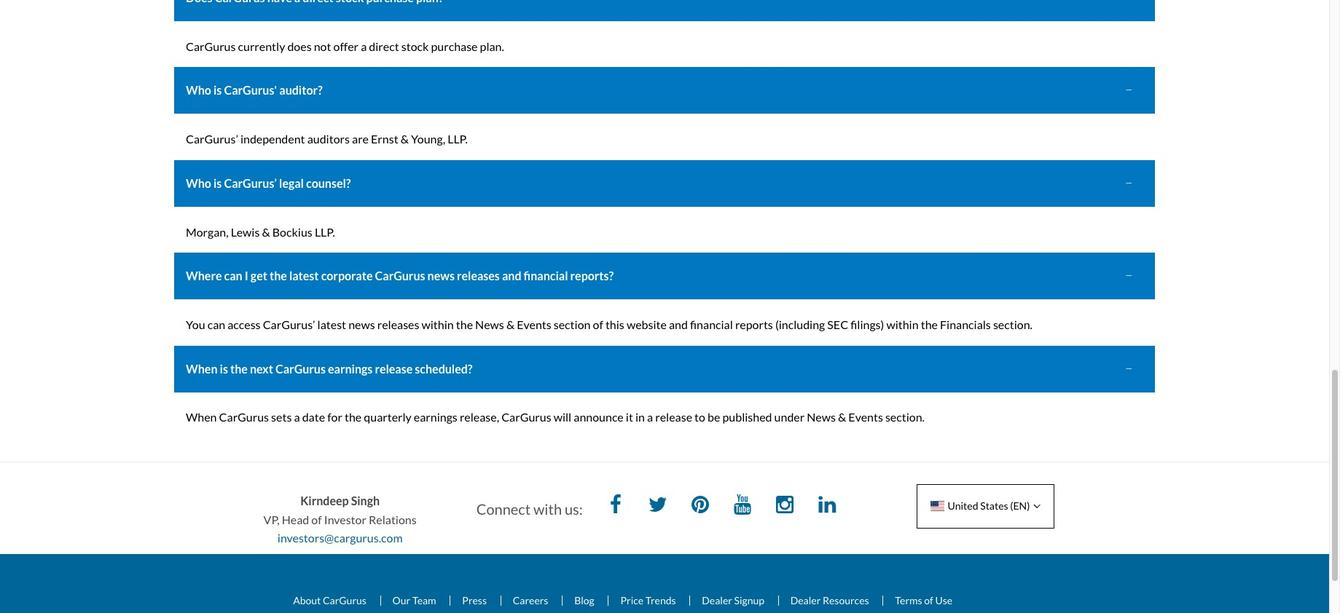Task type: locate. For each thing, give the bounding box(es) containing it.
cargurus left currently
[[186, 39, 236, 53]]

is left cargurus'
[[214, 83, 222, 97]]

0 horizontal spatial earnings
[[328, 362, 373, 376]]

0 vertical spatial who
[[186, 83, 211, 97]]

0 horizontal spatial section.
[[885, 411, 925, 424]]

0 vertical spatial latest
[[289, 269, 319, 283]]

1 within from the left
[[422, 318, 454, 332]]

1 vertical spatial latest
[[317, 318, 346, 332]]

section.
[[993, 318, 1033, 332], [885, 411, 925, 424]]

announce
[[574, 411, 624, 424]]

release,
[[460, 411, 499, 424]]

who is cargurus' auditor?
[[186, 83, 323, 97]]

1 vertical spatial earnings
[[414, 411, 458, 424]]

of
[[593, 318, 603, 332], [311, 513, 322, 527], [924, 594, 933, 607]]

purchase
[[431, 39, 478, 53]]

0 horizontal spatial a
[[294, 411, 300, 424]]

of down "kirndeep"
[[311, 513, 322, 527]]

cargurus' left legal at the top of the page
[[224, 176, 277, 190]]

cargurus' left independent
[[186, 132, 238, 146]]

trends
[[646, 594, 676, 607]]

who left cargurus'
[[186, 83, 211, 97]]

united
[[948, 500, 978, 512]]

cargurus left sets
[[219, 411, 269, 424]]

you
[[186, 318, 205, 332]]

cargurus' inside 'who is cargurus' auditor?' tab panel
[[186, 132, 238, 146]]

2 dealer from the left
[[791, 594, 821, 607]]

where
[[186, 269, 222, 283]]

0 horizontal spatial news
[[348, 318, 375, 332]]

release up quarterly
[[375, 362, 413, 376]]

latest left corporate
[[289, 269, 319, 283]]

next
[[250, 362, 273, 376]]

financial inside where can i get the latest corporate cargurus news releases and financial reports? tab
[[524, 269, 568, 283]]

does
[[287, 39, 312, 53]]

bockius
[[272, 225, 313, 239]]

young,
[[411, 132, 445, 146]]

1 horizontal spatial events
[[849, 411, 883, 424]]

within up 'scheduled?'
[[422, 318, 454, 332]]

&
[[401, 132, 409, 146], [262, 225, 270, 239], [506, 318, 515, 332], [838, 411, 846, 424]]

a right the offer on the top of page
[[361, 39, 367, 53]]

who is cargurus' legal counsel? tab
[[174, 160, 1155, 208]]

be
[[708, 411, 720, 424]]

news inside tab
[[427, 269, 455, 283]]

counsel?
[[306, 176, 351, 190]]

1 vertical spatial release
[[655, 411, 692, 424]]

1 vertical spatial section.
[[885, 411, 925, 424]]

2 who from the top
[[186, 176, 211, 190]]

quarterly
[[364, 411, 412, 424]]

1 who from the top
[[186, 83, 211, 97]]

connect with us element
[[476, 492, 853, 521]]

singh
[[351, 494, 380, 508]]

filings)
[[851, 318, 884, 332]]

1 horizontal spatial a
[[361, 39, 367, 53]]

resources
[[823, 594, 869, 607]]

financial inside where can i get the latest corporate cargurus news releases and financial reports? tab panel
[[690, 318, 733, 332]]

0 vertical spatial is
[[214, 83, 222, 97]]

1 horizontal spatial news
[[427, 269, 455, 283]]

published
[[723, 411, 772, 424]]

& right the under
[[838, 411, 846, 424]]

news
[[427, 269, 455, 283], [348, 318, 375, 332]]

events inside where can i get the latest corporate cargurus news releases and financial reports? tab panel
[[517, 318, 551, 332]]

0 horizontal spatial events
[[517, 318, 551, 332]]

blog
[[574, 594, 595, 607]]

2 vertical spatial is
[[220, 362, 228, 376]]

0 vertical spatial of
[[593, 318, 603, 332]]

i
[[245, 269, 248, 283]]

dealer left "resources"
[[791, 594, 821, 607]]

financial
[[524, 269, 568, 283], [690, 318, 733, 332]]

& inside when is the next cargurus earnings release scheduled? tab panel
[[838, 411, 846, 424]]

within
[[422, 318, 454, 332], [887, 318, 919, 332]]

the left next
[[230, 362, 248, 376]]

1 vertical spatial cargurus'
[[224, 176, 277, 190]]

0 vertical spatial release
[[375, 362, 413, 376]]

can inside tab panel
[[207, 318, 225, 332]]

0 horizontal spatial financial
[[524, 269, 568, 283]]

is for cargurus'
[[214, 83, 222, 97]]

and
[[502, 269, 521, 283], [669, 318, 688, 332]]

0 vertical spatial cargurus'
[[186, 132, 238, 146]]

0 vertical spatial can
[[224, 269, 242, 283]]

cargurus' inside where can i get the latest corporate cargurus news releases and financial reports? tab panel
[[263, 318, 315, 332]]

1 vertical spatial financial
[[690, 318, 733, 332]]

of left use on the right of the page
[[924, 594, 933, 607]]

1 horizontal spatial release
[[655, 411, 692, 424]]

a right in
[[647, 411, 653, 424]]

dealer for dealer resources
[[791, 594, 821, 607]]

who up morgan,
[[186, 176, 211, 190]]

0 vertical spatial financial
[[524, 269, 568, 283]]

section. inside where can i get the latest corporate cargurus news releases and financial reports? tab panel
[[993, 318, 1033, 332]]

who for who is cargurus' legal counsel?
[[186, 176, 211, 190]]

earnings
[[328, 362, 373, 376], [414, 411, 458, 424]]

who is cargurus' auditor? tab
[[174, 67, 1155, 115]]

1 horizontal spatial news
[[807, 411, 836, 424]]

cargurus
[[186, 39, 236, 53], [375, 269, 425, 283], [275, 362, 326, 376], [219, 411, 269, 424], [502, 411, 551, 424], [323, 594, 367, 607]]

tab
[[174, 0, 1155, 22]]

1 horizontal spatial within
[[887, 318, 919, 332]]

cargurus left 'will'
[[502, 411, 551, 424]]

2 vertical spatial of
[[924, 594, 933, 607]]

releases
[[457, 269, 500, 283], [377, 318, 419, 332]]

for
[[327, 411, 342, 424]]

& right ernst
[[401, 132, 409, 146]]

and inside tab
[[502, 269, 521, 283]]

cargurus right next
[[275, 362, 326, 376]]

0 vertical spatial and
[[502, 269, 521, 283]]

0 horizontal spatial news
[[475, 318, 504, 332]]

1 horizontal spatial dealer
[[791, 594, 821, 607]]

when inside tab panel
[[186, 411, 217, 424]]

earnings left release,
[[414, 411, 458, 424]]

about cargurus
[[293, 594, 367, 607]]

1 vertical spatial and
[[669, 318, 688, 332]]

a right sets
[[294, 411, 300, 424]]

earnings inside tab
[[328, 362, 373, 376]]

who
[[186, 83, 211, 97], [186, 176, 211, 190]]

who for who is cargurus' auditor?
[[186, 83, 211, 97]]

1 horizontal spatial section.
[[993, 318, 1033, 332]]

when for when cargurus sets a date for the quarterly earnings release, cargurus will announce it in a release to be published under news & events section.
[[186, 411, 217, 424]]

0 vertical spatial llp.
[[448, 132, 468, 146]]

of left this
[[593, 318, 603, 332]]

kirndeep singh vp, head of investor relations investors@cargurus.com
[[264, 494, 417, 545]]

0 vertical spatial earnings
[[328, 362, 373, 376]]

& right lewis
[[262, 225, 270, 239]]

latest inside tab
[[289, 269, 319, 283]]

sets
[[271, 411, 292, 424]]

cargurus'
[[186, 132, 238, 146], [224, 176, 277, 190], [263, 318, 315, 332]]

1 vertical spatial releases
[[377, 318, 419, 332]]

dealer left the signup
[[702, 594, 732, 607]]

release inside tab
[[375, 362, 413, 376]]

0 horizontal spatial release
[[375, 362, 413, 376]]

financial left the "reports?"
[[524, 269, 568, 283]]

investors@cargurus.com link
[[278, 531, 403, 545]]

cargurus' right access
[[263, 318, 315, 332]]

releases inside tab
[[457, 269, 500, 283]]

financial left reports at the right
[[690, 318, 733, 332]]

0 horizontal spatial within
[[422, 318, 454, 332]]

get
[[251, 269, 267, 283]]

0 horizontal spatial and
[[502, 269, 521, 283]]

youtube image
[[728, 492, 757, 521]]

0 vertical spatial news
[[475, 318, 504, 332]]

llp.
[[448, 132, 468, 146], [315, 225, 335, 239]]

0 vertical spatial when
[[186, 362, 218, 376]]

is up morgan,
[[214, 176, 222, 190]]

dealer for dealer signup
[[702, 594, 732, 607]]

can left i
[[224, 269, 242, 283]]

united states (en) button
[[917, 484, 1055, 529]]

a
[[361, 39, 367, 53], [294, 411, 300, 424], [647, 411, 653, 424]]

when is the next cargurus earnings release scheduled? tab
[[174, 346, 1155, 393]]

when cargurus sets a date for the quarterly earnings release, cargurus will announce it in a release to be published under news & events section.
[[186, 411, 925, 424]]

dealer
[[702, 594, 732, 607], [791, 594, 821, 607]]

vp,
[[264, 513, 280, 527]]

1 horizontal spatial and
[[669, 318, 688, 332]]

is inside tab
[[220, 362, 228, 376]]

2 within from the left
[[887, 318, 919, 332]]

0 vertical spatial news
[[427, 269, 455, 283]]

release left to
[[655, 411, 692, 424]]

can right you
[[207, 318, 225, 332]]

when
[[186, 362, 218, 376], [186, 411, 217, 424]]

1 vertical spatial llp.
[[315, 225, 335, 239]]

cargurus right corporate
[[375, 269, 425, 283]]

1 vertical spatial of
[[311, 513, 322, 527]]

the right get
[[270, 269, 287, 283]]

0 vertical spatial releases
[[457, 269, 500, 283]]

1 vertical spatial is
[[214, 176, 222, 190]]

0 vertical spatial events
[[517, 318, 551, 332]]

0 horizontal spatial releases
[[377, 318, 419, 332]]

llp. right bockius
[[315, 225, 335, 239]]

0 horizontal spatial of
[[311, 513, 322, 527]]

our team
[[393, 594, 436, 607]]

1 vertical spatial events
[[849, 411, 883, 424]]

releases inside tab panel
[[377, 318, 419, 332]]

1 when from the top
[[186, 362, 218, 376]]

& left section
[[506, 318, 515, 332]]

1 vertical spatial who
[[186, 176, 211, 190]]

the right "for"
[[345, 411, 362, 424]]

the left 'financials'
[[921, 318, 938, 332]]

1 horizontal spatial financial
[[690, 318, 733, 332]]

us:
[[565, 501, 583, 518]]

access
[[228, 318, 261, 332]]

corporate
[[321, 269, 373, 283]]

2 when from the top
[[186, 411, 217, 424]]

when inside tab
[[186, 362, 218, 376]]

0 horizontal spatial llp.
[[315, 225, 335, 239]]

news inside when is the next cargurus earnings release scheduled? tab panel
[[807, 411, 836, 424]]

1 vertical spatial can
[[207, 318, 225, 332]]

us image
[[931, 501, 944, 512]]

press
[[462, 594, 487, 607]]

1 horizontal spatial llp.
[[448, 132, 468, 146]]

1 horizontal spatial releases
[[457, 269, 500, 283]]

1 horizontal spatial of
[[593, 318, 603, 332]]

within right filings)
[[887, 318, 919, 332]]

latest up when is the next cargurus earnings release scheduled?
[[317, 318, 346, 332]]

1 vertical spatial news
[[807, 411, 836, 424]]

cargurus inside tab
[[275, 362, 326, 376]]

terms of use
[[895, 594, 953, 607]]

cargurus currently does not offer a direct stock purchase plan.
[[186, 39, 504, 53]]

is left next
[[220, 362, 228, 376]]

2 vertical spatial cargurus'
[[263, 318, 315, 332]]

1 vertical spatial when
[[186, 411, 217, 424]]

cargurus inside tab
[[375, 269, 425, 283]]

when is the next cargurus earnings release scheduled? tab panel
[[174, 397, 1155, 439]]

price trends link
[[608, 594, 688, 607]]

not
[[314, 39, 331, 53]]

1 horizontal spatial earnings
[[414, 411, 458, 424]]

news
[[475, 318, 504, 332], [807, 411, 836, 424]]

the inside tab
[[270, 269, 287, 283]]

1 dealer from the left
[[702, 594, 732, 607]]

this
[[606, 318, 624, 332]]

0 vertical spatial section.
[[993, 318, 1033, 332]]

events
[[517, 318, 551, 332], [849, 411, 883, 424]]

who is cargurus' auditor? tab panel
[[174, 118, 1155, 160]]

careers link
[[500, 594, 560, 607]]

0 horizontal spatial dealer
[[702, 594, 732, 607]]

earnings up "for"
[[328, 362, 373, 376]]

1 vertical spatial news
[[348, 318, 375, 332]]

can
[[224, 269, 242, 283], [207, 318, 225, 332]]

team
[[412, 594, 436, 607]]

llp. right young,
[[448, 132, 468, 146]]

latest
[[289, 269, 319, 283], [317, 318, 346, 332]]

can inside tab
[[224, 269, 242, 283]]



Task type: vqa. For each thing, say whether or not it's contained in the screenshot.
Menu Bar
no



Task type: describe. For each thing, give the bounding box(es) containing it.
stock
[[401, 39, 429, 53]]

is for the
[[220, 362, 228, 376]]

cargurus' inside tab
[[224, 176, 277, 190]]

and inside tab panel
[[669, 318, 688, 332]]

press link
[[450, 594, 499, 607]]

states
[[980, 500, 1008, 512]]

2 horizontal spatial of
[[924, 594, 933, 607]]

does cargurus have a direct stock purchase plan? tab panel
[[174, 25, 1155, 67]]

where can i get the latest corporate cargurus news releases and financial reports? tab
[[174, 253, 1155, 300]]

are
[[352, 132, 369, 146]]

signup
[[734, 594, 765, 607]]

cargurus'
[[224, 83, 277, 97]]

scheduled?
[[415, 362, 473, 376]]

(en)
[[1010, 500, 1030, 512]]

release inside tab panel
[[655, 411, 692, 424]]

kirndeep
[[300, 494, 349, 508]]

who is cargurus' legal counsel? tab panel
[[174, 211, 1155, 253]]

united states (en)
[[948, 500, 1030, 512]]

section
[[554, 318, 591, 332]]

the inside tab
[[230, 362, 248, 376]]

section. inside when is the next cargurus earnings release scheduled? tab panel
[[885, 411, 925, 424]]

dealer resources
[[791, 594, 869, 607]]

cargurus' independent auditors are ernst & young, llp.
[[186, 132, 468, 146]]

direct
[[369, 39, 399, 53]]

dealer signup
[[702, 594, 765, 607]]

when is the next cargurus earnings release scheduled?
[[186, 362, 473, 376]]

our team link
[[380, 594, 448, 607]]

about
[[293, 594, 321, 607]]

news inside tab panel
[[348, 318, 375, 332]]

in
[[636, 411, 645, 424]]

offer
[[333, 39, 359, 53]]

when for when is the next cargurus earnings release scheduled?
[[186, 362, 218, 376]]

cargurus right about
[[323, 594, 367, 607]]

instagram image
[[770, 492, 800, 521]]

our
[[393, 594, 410, 607]]

independent
[[240, 132, 305, 146]]

where can i get the latest corporate cargurus news releases and financial reports?
[[186, 269, 614, 283]]

auditor?
[[279, 83, 323, 97]]

2 horizontal spatial a
[[647, 411, 653, 424]]

ernst
[[371, 132, 398, 146]]

lewis
[[231, 225, 260, 239]]

reports?
[[570, 269, 614, 283]]

events inside when is the next cargurus earnings release scheduled? tab panel
[[849, 411, 883, 424]]

price trends
[[621, 594, 676, 607]]

earnings inside tab panel
[[414, 411, 458, 424]]

latest inside tab panel
[[317, 318, 346, 332]]

it
[[626, 411, 633, 424]]

investors@cargurus.com
[[278, 531, 403, 545]]

& inside the who is cargurus' legal counsel? tab panel
[[262, 225, 270, 239]]

currently
[[238, 39, 285, 53]]

dealer resources link
[[778, 594, 881, 607]]

under
[[774, 411, 805, 424]]

the up 'scheduled?'
[[456, 318, 473, 332]]

use
[[935, 594, 953, 607]]

of inside kirndeep singh vp, head of investor relations investors@cargurus.com
[[311, 513, 322, 527]]

where can i get the latest corporate cargurus news releases and financial reports? tab panel
[[174, 304, 1155, 346]]

you can access cargurus' latest news releases within the news & events section of this website and financial reports (including sec filings) within the financials section.
[[186, 318, 1033, 332]]

twitter image
[[643, 492, 673, 521]]

to
[[695, 411, 705, 424]]

about cargurus link
[[281, 594, 378, 607]]

llp. inside the who is cargurus' legal counsel? tab panel
[[315, 225, 335, 239]]

investor
[[324, 513, 367, 527]]

website
[[627, 318, 667, 332]]

reports
[[735, 318, 773, 332]]

who is cargurus' legal counsel?
[[186, 176, 351, 190]]

will
[[554, 411, 572, 424]]

linkedin image
[[813, 492, 842, 521]]

price
[[621, 594, 644, 607]]

blog link
[[562, 594, 606, 607]]

is for cargurus'
[[214, 176, 222, 190]]

date
[[302, 411, 325, 424]]

relations
[[369, 513, 417, 527]]

can for access
[[207, 318, 225, 332]]

news inside tab panel
[[475, 318, 504, 332]]

terms of use link
[[883, 594, 964, 607]]

dealer signup link
[[690, 594, 776, 607]]

& inside where can i get the latest corporate cargurus news releases and financial reports? tab panel
[[506, 318, 515, 332]]

morgan,
[[186, 225, 229, 239]]

morgan, lewis & bockius llp.
[[186, 225, 335, 239]]

llp. inside 'who is cargurus' auditor?' tab panel
[[448, 132, 468, 146]]

terms
[[895, 594, 922, 607]]

sec
[[827, 318, 848, 332]]

careers
[[513, 594, 548, 607]]

of inside where can i get the latest corporate cargurus news releases and financial reports? tab panel
[[593, 318, 603, 332]]

auditors
[[307, 132, 350, 146]]

head
[[282, 513, 309, 527]]

with
[[533, 501, 562, 518]]

can for i
[[224, 269, 242, 283]]

connect
[[476, 501, 531, 518]]

pinterest image
[[686, 492, 715, 521]]

financials
[[940, 318, 991, 332]]

& inside 'who is cargurus' auditor?' tab panel
[[401, 132, 409, 146]]

connect with us:
[[476, 501, 583, 518]]

(including
[[775, 318, 825, 332]]

facebook image
[[601, 492, 630, 521]]

plan.
[[480, 39, 504, 53]]



